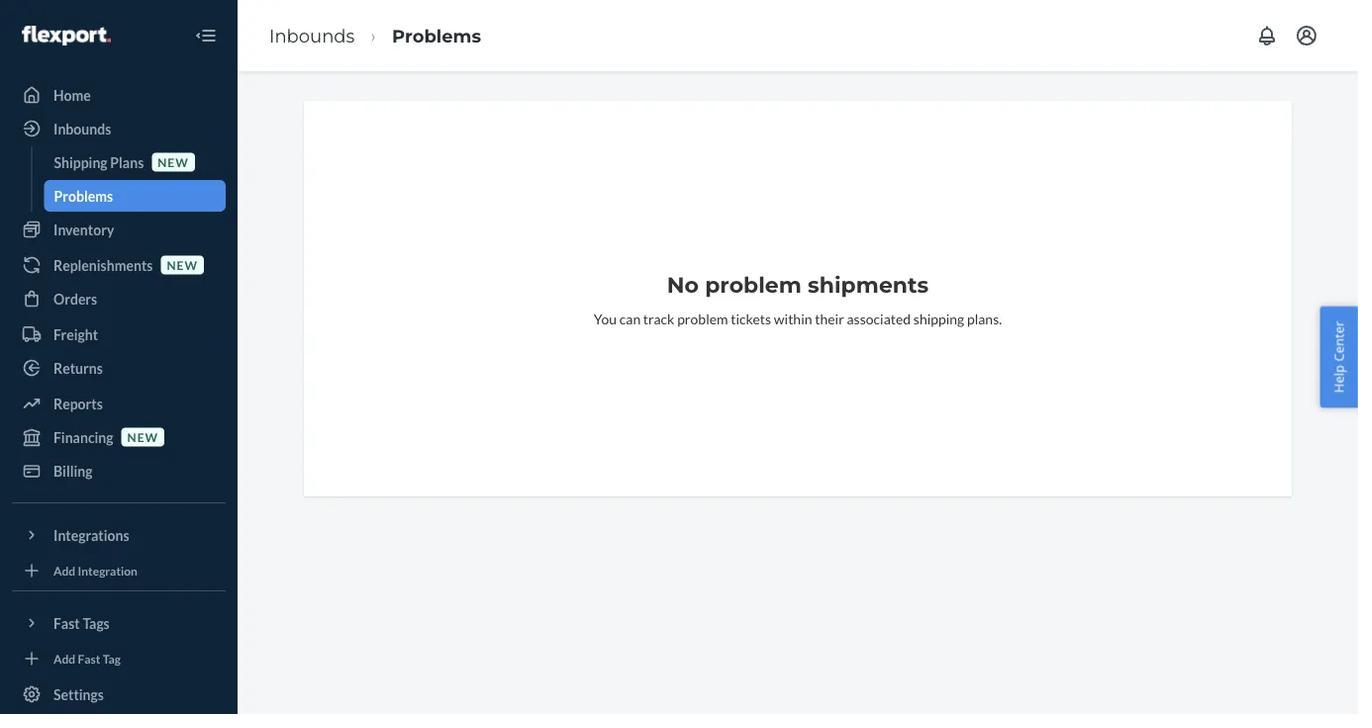 Task type: vqa. For each thing, say whether or not it's contained in the screenshot.
Returns
yes



Task type: describe. For each thing, give the bounding box(es) containing it.
plans
[[110, 154, 144, 171]]

add integration link
[[12, 559, 226, 583]]

add for add integration
[[53, 564, 75, 578]]

inbounds inside breadcrumbs navigation
[[269, 25, 355, 46]]

1 vertical spatial problems
[[54, 188, 113, 204]]

shipping
[[913, 310, 964, 327]]

replenishments
[[53, 257, 153, 274]]

returns
[[53, 360, 103, 377]]

reports
[[53, 395, 103, 412]]

integrations button
[[12, 520, 226, 551]]

problems link inside breadcrumbs navigation
[[392, 25, 481, 46]]

close navigation image
[[194, 24, 218, 48]]

tag
[[103, 652, 121, 666]]

flexport logo image
[[22, 26, 111, 46]]

fast tags
[[53, 615, 110, 632]]

plans.
[[967, 310, 1002, 327]]

settings link
[[12, 679, 226, 711]]

problems inside breadcrumbs navigation
[[392, 25, 481, 46]]

orders
[[53, 291, 97, 307]]

returns link
[[12, 352, 226, 384]]

integrations
[[53, 527, 129, 544]]

track
[[643, 310, 675, 327]]

1 vertical spatial problems link
[[44, 180, 226, 212]]

shipments
[[808, 272, 929, 298]]

help center
[[1330, 321, 1348, 393]]

freight
[[53, 326, 98, 343]]

new for financing
[[127, 430, 158, 444]]

add fast tag
[[53, 652, 121, 666]]

1 vertical spatial inbounds link
[[12, 113, 226, 145]]

fast tags button
[[12, 608, 226, 639]]

within
[[774, 310, 812, 327]]

breadcrumbs navigation
[[253, 7, 497, 64]]

add fast tag link
[[12, 647, 226, 671]]

fast inside fast tags dropdown button
[[53, 615, 80, 632]]

new for shipping plans
[[158, 155, 189, 169]]

inventory
[[53, 221, 114, 238]]

center
[[1330, 321, 1348, 362]]



Task type: locate. For each thing, give the bounding box(es) containing it.
0 vertical spatial add
[[53, 564, 75, 578]]

tickets
[[731, 310, 771, 327]]

0 vertical spatial problems
[[392, 25, 481, 46]]

shipping
[[54, 154, 108, 171]]

1 horizontal spatial problems
[[392, 25, 481, 46]]

0 horizontal spatial problems
[[54, 188, 113, 204]]

you
[[594, 310, 617, 327]]

0 vertical spatial inbounds
[[269, 25, 355, 46]]

1 vertical spatial fast
[[78, 652, 100, 666]]

0 vertical spatial problems link
[[392, 25, 481, 46]]

shipping plans
[[54, 154, 144, 171]]

help center button
[[1320, 307, 1358, 408]]

their
[[815, 310, 844, 327]]

0 horizontal spatial inbounds
[[53, 120, 111, 137]]

you can track problem tickets within their associated shipping plans.
[[594, 310, 1002, 327]]

associated
[[847, 310, 911, 327]]

new right plans
[[158, 155, 189, 169]]

fast left tag at the bottom of page
[[78, 652, 100, 666]]

problems link
[[392, 25, 481, 46], [44, 180, 226, 212]]

add
[[53, 564, 75, 578], [53, 652, 75, 666]]

inbounds
[[269, 25, 355, 46], [53, 120, 111, 137]]

1 vertical spatial inbounds
[[53, 120, 111, 137]]

problems
[[392, 25, 481, 46], [54, 188, 113, 204]]

home link
[[12, 79, 226, 111]]

orders link
[[12, 283, 226, 315]]

help
[[1330, 365, 1348, 393]]

reports link
[[12, 388, 226, 420]]

problem down no
[[677, 310, 728, 327]]

billing
[[53, 463, 93, 480]]

add integration
[[53, 564, 138, 578]]

1 horizontal spatial problems link
[[392, 25, 481, 46]]

1 vertical spatial add
[[53, 652, 75, 666]]

open notifications image
[[1255, 24, 1279, 48]]

0 vertical spatial fast
[[53, 615, 80, 632]]

home
[[53, 87, 91, 103]]

fast left tags
[[53, 615, 80, 632]]

inbounds link inside breadcrumbs navigation
[[269, 25, 355, 46]]

1 horizontal spatial inbounds link
[[269, 25, 355, 46]]

add left integration
[[53, 564, 75, 578]]

new
[[158, 155, 189, 169], [167, 258, 198, 272], [127, 430, 158, 444]]

1 horizontal spatial inbounds
[[269, 25, 355, 46]]

0 vertical spatial new
[[158, 155, 189, 169]]

inventory link
[[12, 214, 226, 245]]

new down reports link
[[127, 430, 158, 444]]

2 add from the top
[[53, 652, 75, 666]]

inbounds link
[[269, 25, 355, 46], [12, 113, 226, 145]]

freight link
[[12, 319, 226, 350]]

can
[[619, 310, 641, 327]]

financing
[[53, 429, 113, 446]]

1 vertical spatial problem
[[677, 310, 728, 327]]

new up orders link
[[167, 258, 198, 272]]

0 vertical spatial problem
[[705, 272, 802, 298]]

0 horizontal spatial problems link
[[44, 180, 226, 212]]

no
[[667, 272, 699, 298]]

no problem shipments
[[667, 272, 929, 298]]

tags
[[83, 615, 110, 632]]

fast inside "add fast tag" link
[[78, 652, 100, 666]]

settings
[[53, 686, 104, 703]]

fast
[[53, 615, 80, 632], [78, 652, 100, 666]]

new for replenishments
[[167, 258, 198, 272]]

problem up tickets at the top of page
[[705, 272, 802, 298]]

problem
[[705, 272, 802, 298], [677, 310, 728, 327]]

open account menu image
[[1295, 24, 1319, 48]]

add up settings at left
[[53, 652, 75, 666]]

0 vertical spatial inbounds link
[[269, 25, 355, 46]]

2 vertical spatial new
[[127, 430, 158, 444]]

integration
[[78, 564, 138, 578]]

add for add fast tag
[[53, 652, 75, 666]]

0 horizontal spatial inbounds link
[[12, 113, 226, 145]]

1 add from the top
[[53, 564, 75, 578]]

billing link
[[12, 455, 226, 487]]

1 vertical spatial new
[[167, 258, 198, 272]]



